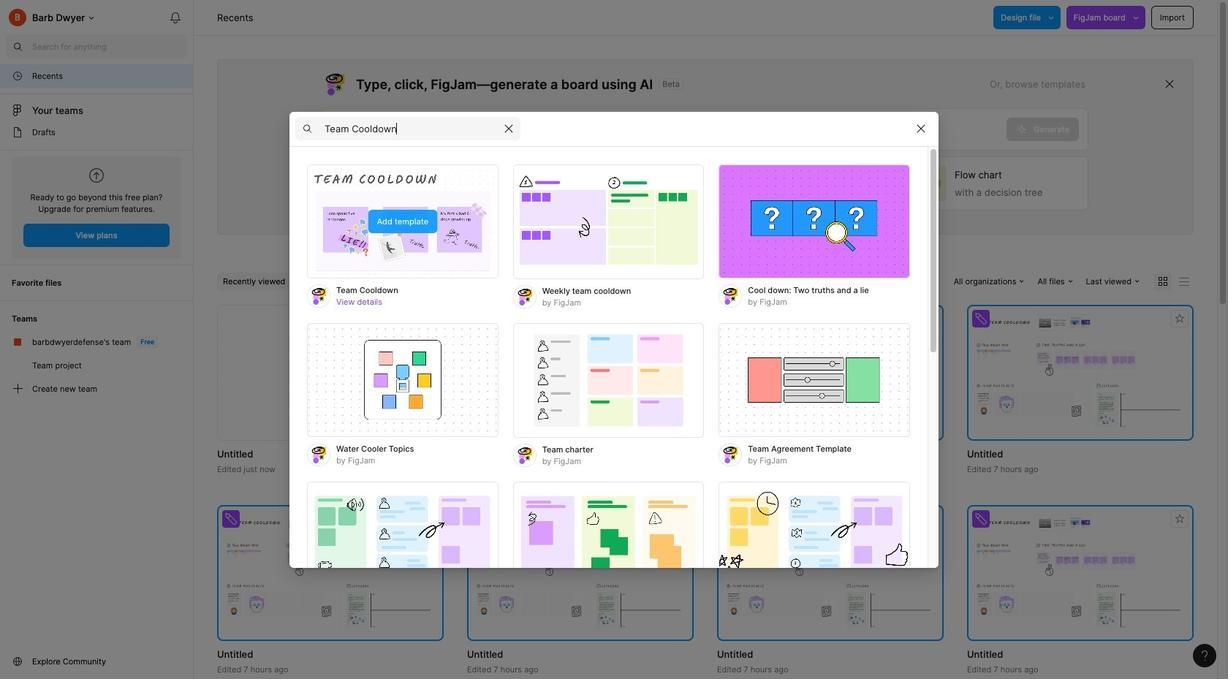 Task type: describe. For each thing, give the bounding box(es) containing it.
water cooler topics image
[[307, 323, 498, 438]]

cool down: two truths and a lie image
[[719, 164, 910, 279]]

weekly team cooldown image
[[513, 164, 704, 279]]

Ex: A weekly team meeting, starting with an ice breaker field
[[323, 109, 1007, 150]]

Search templates text field
[[325, 120, 497, 137]]

Search for anything text field
[[32, 41, 187, 53]]

team charter image
[[513, 323, 704, 438]]

page 16 image
[[12, 127, 23, 138]]



Task type: locate. For each thing, give the bounding box(es) containing it.
bell 32 image
[[164, 6, 187, 29]]

team agreement template image
[[719, 323, 910, 438]]

recent 16 image
[[12, 70, 23, 82]]

community 16 image
[[12, 656, 23, 668]]

team stand up image
[[513, 482, 704, 596]]

team weekly image
[[307, 482, 498, 596]]

team meeting agenda image
[[719, 482, 910, 596]]

dialog
[[290, 111, 939, 679]]

team cooldown image
[[307, 164, 498, 279]]

file thumbnail image
[[725, 314, 937, 432], [975, 314, 1187, 432], [224, 515, 437, 632], [475, 515, 687, 632], [725, 515, 937, 632], [975, 515, 1187, 632]]

search 32 image
[[6, 35, 29, 58]]



Task type: vqa. For each thing, say whether or not it's contained in the screenshot.
search 32 icon
yes



